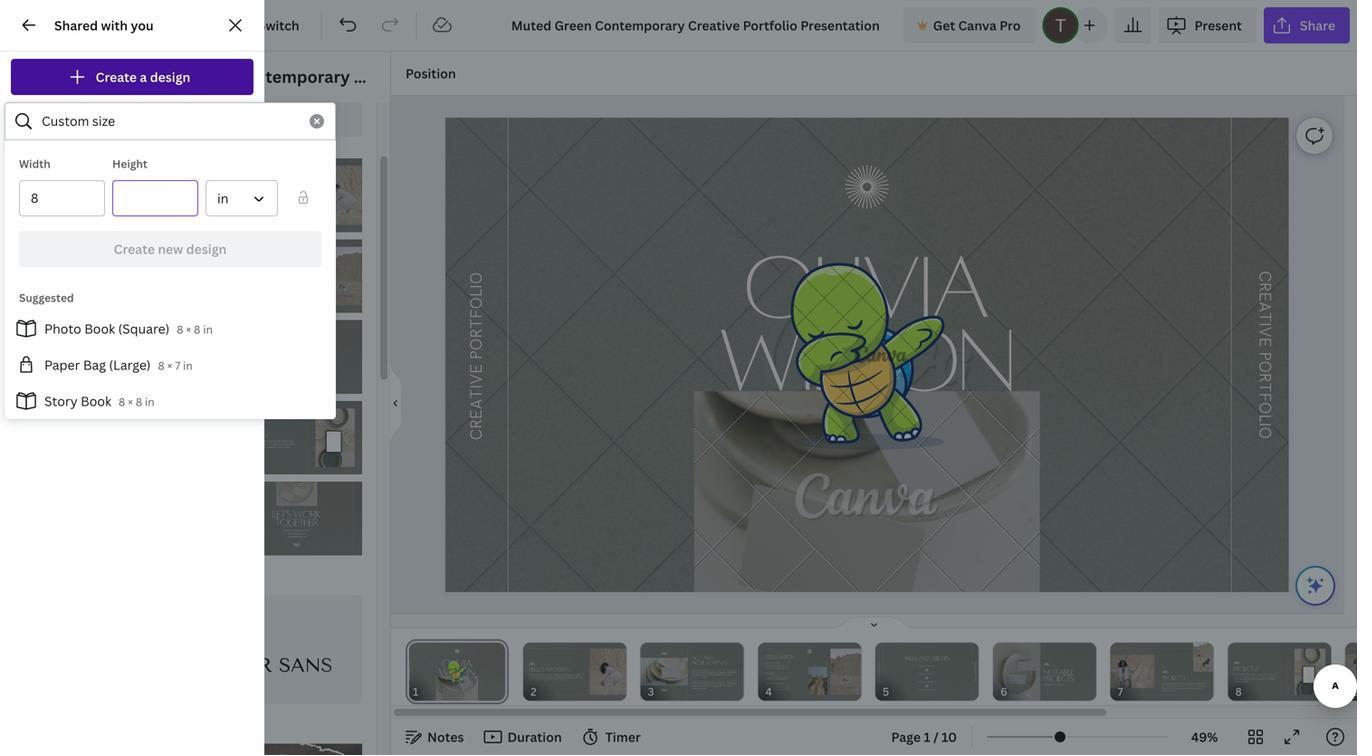 Task type: locate. For each thing, give the bounding box(es) containing it.
10
[[942, 728, 957, 746]]

photo book (square) 8 × 8 in
[[44, 320, 213, 337]]

wilson
[[718, 308, 1014, 408]]

hide pages image
[[831, 616, 918, 630]]

in inside paper bag (large) 8 × 7 in
[[183, 358, 193, 373]]

design button
[[0, 52, 65, 117]]

green
[[182, 66, 230, 88]]

t
[[1255, 312, 1275, 322], [1255, 383, 1275, 393]]

design up search search field
[[150, 68, 190, 86]]

1 t from the top
[[1255, 312, 1275, 322]]

1 vertical spatial design
[[186, 240, 227, 258]]

i down f at the right of the page
[[1255, 422, 1275, 427]]

0 horizontal spatial ×
[[128, 394, 133, 409]]

get canva pro
[[933, 17, 1021, 34]]

8 inside paper bag (large) 8 × 7 in
[[158, 358, 165, 373]]

1 vertical spatial ×
[[167, 358, 172, 373]]

1 vertical spatial book
[[81, 393, 111, 410]]

tenor
[[202, 654, 272, 677]]

photo
[[44, 320, 81, 337]]

0 vertical spatial e
[[1255, 292, 1275, 302]]

a down you
[[140, 68, 147, 86]]

uploads
[[14, 350, 51, 362]]

create inside button
[[114, 240, 155, 258]]

magic switch
[[218, 17, 299, 34]]

Page title text field
[[426, 683, 434, 701]]

× inside paper bag (large) 8 × 7 in
[[167, 358, 172, 373]]

2 vertical spatial ×
[[128, 394, 133, 409]]

book right 'story'
[[81, 393, 111, 410]]

i up p
[[1255, 322, 1275, 327]]

r up v
[[1255, 282, 1275, 292]]

draw button
[[0, 378, 65, 443]]

design
[[18, 89, 48, 101]]

main menu bar
[[0, 0, 1357, 52]]

r
[[1255, 282, 1275, 292], [1255, 373, 1275, 383]]

pro
[[1000, 17, 1021, 34]]

8
[[177, 322, 183, 337], [194, 322, 200, 337], [158, 358, 165, 373], [119, 394, 125, 409], [136, 394, 142, 409]]

0 vertical spatial ×
[[186, 322, 191, 337]]

canva
[[958, 17, 997, 34]]

2 horizontal spatial ×
[[186, 322, 191, 337]]

page 1 / 10 button
[[884, 723, 964, 752]]

design inside button
[[186, 240, 227, 258]]

text
[[23, 219, 42, 231]]

muted green contemporary creative portfolio presentation image
[[93, 158, 224, 232], [231, 158, 362, 232], [93, 239, 224, 313], [231, 239, 362, 313], [93, 320, 224, 394], [231, 320, 362, 394], [93, 401, 224, 475], [231, 401, 362, 475], [231, 482, 362, 555]]

muted green contemporary creative portfolio presentation
[[126, 66, 602, 88]]

get canva pro button
[[903, 7, 1035, 43]]

× inside story book 8 × 8 in
[[128, 394, 133, 409]]

brand button
[[0, 247, 65, 312]]

shared with you
[[54, 17, 154, 34]]

hide image
[[390, 360, 402, 447]]

shared
[[54, 17, 98, 34], [34, 231, 77, 248]]

story
[[44, 393, 78, 410]]

e up p
[[1255, 337, 1275, 347]]

e down the c
[[1255, 292, 1275, 302]]

a up v
[[1255, 302, 1275, 312]]

design right new
[[186, 240, 227, 258]]

0 horizontal spatial a
[[140, 68, 147, 86]]

0 vertical spatial book
[[84, 320, 115, 337]]

width
[[19, 156, 51, 171]]

elements
[[12, 154, 53, 166]]

page
[[891, 728, 921, 746]]

bag
[[83, 356, 106, 374]]

in
[[217, 190, 229, 207], [203, 322, 213, 337], [183, 358, 193, 373], [145, 394, 155, 409]]

page 1 / 10
[[891, 728, 957, 746]]

t up v
[[1255, 312, 1275, 322]]

i
[[1255, 322, 1275, 327], [1255, 422, 1275, 427]]

book for photo
[[84, 320, 115, 337]]

you
[[131, 17, 154, 34]]

create for create new design
[[114, 240, 155, 258]]

o down p
[[1255, 402, 1275, 414]]

1 vertical spatial creative
[[467, 364, 487, 440]]

Width number field
[[31, 181, 93, 216]]

canva assistant image
[[1305, 575, 1327, 597]]

appear
[[156, 231, 200, 248]]

contemporary
[[234, 66, 350, 88]]

height
[[112, 156, 148, 171]]

×
[[186, 322, 191, 337], [167, 358, 172, 373], [128, 394, 133, 409]]

presentation
[[499, 66, 602, 88]]

1 vertical spatial o
[[1255, 402, 1275, 414]]

0 vertical spatial i
[[1255, 322, 1275, 327]]

0 vertical spatial o
[[1255, 361, 1275, 373]]

duration
[[507, 728, 562, 746]]

1 vertical spatial i
[[1255, 422, 1275, 427]]

1 horizontal spatial ×
[[167, 358, 172, 373]]

o down the l
[[1255, 427, 1275, 439]]

design inside dropdown button
[[150, 68, 190, 86]]

0 vertical spatial design
[[150, 68, 190, 86]]

a
[[140, 68, 147, 86], [1255, 302, 1275, 312]]

Search search field
[[42, 104, 299, 139]]

0 vertical spatial t
[[1255, 312, 1275, 322]]

× right (square)
[[186, 322, 191, 337]]

× for (large)
[[167, 358, 172, 373]]

1 horizontal spatial creative
[[467, 364, 487, 440]]

creative
[[354, 66, 421, 88], [467, 364, 487, 440]]

0 vertical spatial r
[[1255, 282, 1275, 292]]

shared left "with"
[[54, 17, 98, 34]]

7
[[175, 358, 180, 373]]

t up the l
[[1255, 383, 1275, 393]]

in up here
[[217, 190, 229, 207]]

portfolio
[[425, 66, 495, 88], [467, 272, 487, 360]]

1 vertical spatial t
[[1255, 383, 1275, 393]]

in right 7
[[183, 358, 193, 373]]

cute turtle dabbing cartoon vector illustration image
[[787, 260, 948, 450]]

× down (large) on the top of the page
[[128, 394, 133, 409]]

1 vertical spatial shared
[[34, 231, 77, 248]]

switch
[[258, 17, 299, 34]]

in right (square)
[[203, 322, 213, 337]]

2 vertical spatial o
[[1255, 427, 1275, 439]]

book
[[84, 320, 115, 337], [81, 393, 111, 410]]

shared for shared with you
[[54, 17, 98, 34]]

× left 7
[[167, 358, 172, 373]]

design for create new design
[[186, 240, 227, 258]]

create for create a design
[[96, 68, 137, 86]]

elements button
[[0, 117, 65, 182]]

0 vertical spatial shared
[[54, 17, 98, 34]]

o
[[1255, 361, 1275, 373], [1255, 402, 1275, 414], [1255, 427, 1275, 439]]

1 vertical spatial r
[[1255, 373, 1275, 383]]

r up f at the right of the page
[[1255, 373, 1275, 383]]

2 i from the top
[[1255, 422, 1275, 427]]

p
[[1255, 352, 1275, 361]]

book up bag
[[84, 320, 115, 337]]

1 e from the top
[[1255, 292, 1275, 302]]

home
[[72, 17, 109, 34]]

shared down width number field
[[34, 231, 77, 248]]

1 vertical spatial e
[[1255, 337, 1275, 347]]

a inside dropdown button
[[140, 68, 147, 86]]

timer button
[[577, 723, 648, 752]]

0 vertical spatial create
[[96, 68, 137, 86]]

1 vertical spatial a
[[1255, 302, 1275, 312]]

create inside dropdown button
[[96, 68, 137, 86]]

o up f at the right of the page
[[1255, 361, 1275, 373]]

in inside 'in' button
[[217, 190, 229, 207]]

create
[[96, 68, 137, 86], [114, 240, 155, 258]]

2 o from the top
[[1255, 402, 1275, 414]]

list
[[5, 311, 336, 419]]

shared content will appear here
[[34, 231, 231, 248]]

content
[[80, 231, 129, 248]]

e
[[1255, 292, 1275, 302], [1255, 337, 1275, 347]]

3 o from the top
[[1255, 427, 1275, 439]]

2 e from the top
[[1255, 337, 1275, 347]]

olivia
[[744, 235, 988, 335]]

in down (large) on the top of the page
[[145, 394, 155, 409]]

get
[[933, 17, 955, 34]]

Height number field
[[124, 181, 187, 216]]

0 vertical spatial a
[[140, 68, 147, 86]]

× inside photo book (square) 8 × 8 in
[[186, 322, 191, 337]]

0 vertical spatial creative
[[354, 66, 421, 88]]

Design title text field
[[497, 7, 896, 43]]

1 vertical spatial create
[[114, 240, 155, 258]]

design
[[150, 68, 190, 86], [186, 240, 227, 258]]



Task type: describe. For each thing, give the bounding box(es) containing it.
creative portfolio
[[467, 272, 487, 440]]

(large)
[[109, 356, 151, 374]]

brand
[[19, 284, 46, 297]]

0 vertical spatial portfolio
[[425, 66, 495, 88]]

will
[[132, 231, 153, 248]]

list containing photo book (square)
[[5, 311, 336, 419]]

× for (square)
[[186, 322, 191, 337]]

1 o from the top
[[1255, 361, 1275, 373]]

c
[[1255, 271, 1275, 282]]

shared for shared content will appear here
[[34, 231, 77, 248]]

create new design button
[[19, 231, 321, 267]]

create new design
[[114, 240, 227, 258]]

c r e a t i v e p o r t f o l i o
[[1255, 271, 1275, 439]]

new
[[158, 240, 183, 258]]

/
[[934, 728, 939, 746]]

Units: in button
[[206, 180, 278, 216]]

suggested
[[19, 290, 74, 305]]

here
[[203, 231, 231, 248]]

1 horizontal spatial a
[[1255, 302, 1275, 312]]

page 1 image
[[406, 643, 509, 701]]

duration button
[[479, 723, 569, 752]]

text button
[[0, 182, 65, 247]]

create a design
[[96, 68, 190, 86]]

magic
[[218, 17, 255, 34]]

tenor sans button
[[93, 595, 362, 704]]

with
[[101, 17, 128, 34]]

2 r from the top
[[1255, 373, 1275, 383]]

home link
[[58, 7, 124, 43]]

v
[[1255, 327, 1275, 337]]

book for story
[[81, 393, 111, 410]]

design for create a design
[[150, 68, 190, 86]]

1 r from the top
[[1255, 282, 1275, 292]]

muted
[[126, 66, 178, 88]]

(square)
[[118, 320, 170, 337]]

2 t from the top
[[1255, 383, 1275, 393]]

notes
[[427, 728, 464, 746]]

paper bag (large) 8 × 7 in
[[44, 356, 193, 374]]

tenor sans
[[202, 654, 333, 677]]

in inside story book 8 × 8 in
[[145, 394, 155, 409]]

create a design button
[[11, 59, 254, 95]]

in inside photo book (square) 8 × 8 in
[[203, 322, 213, 337]]

f
[[1255, 393, 1275, 402]]

0 horizontal spatial creative
[[354, 66, 421, 88]]

paper
[[44, 356, 80, 374]]

1 i from the top
[[1255, 322, 1275, 327]]

sans
[[279, 654, 333, 677]]

story book 8 × 8 in
[[44, 393, 155, 410]]

magic switch button
[[189, 7, 314, 43]]

notes button
[[398, 723, 471, 752]]

hand drawn fireworks image
[[846, 165, 889, 209]]

side panel tab list
[[0, 52, 65, 718]]

uploads button
[[0, 312, 65, 378]]

1
[[924, 728, 931, 746]]

draw
[[21, 415, 44, 427]]

timer
[[605, 728, 641, 746]]

l
[[1255, 414, 1275, 422]]

1 vertical spatial portfolio
[[467, 272, 487, 360]]



Task type: vqa. For each thing, say whether or not it's contained in the screenshot.
Ads in "LINK"
no



